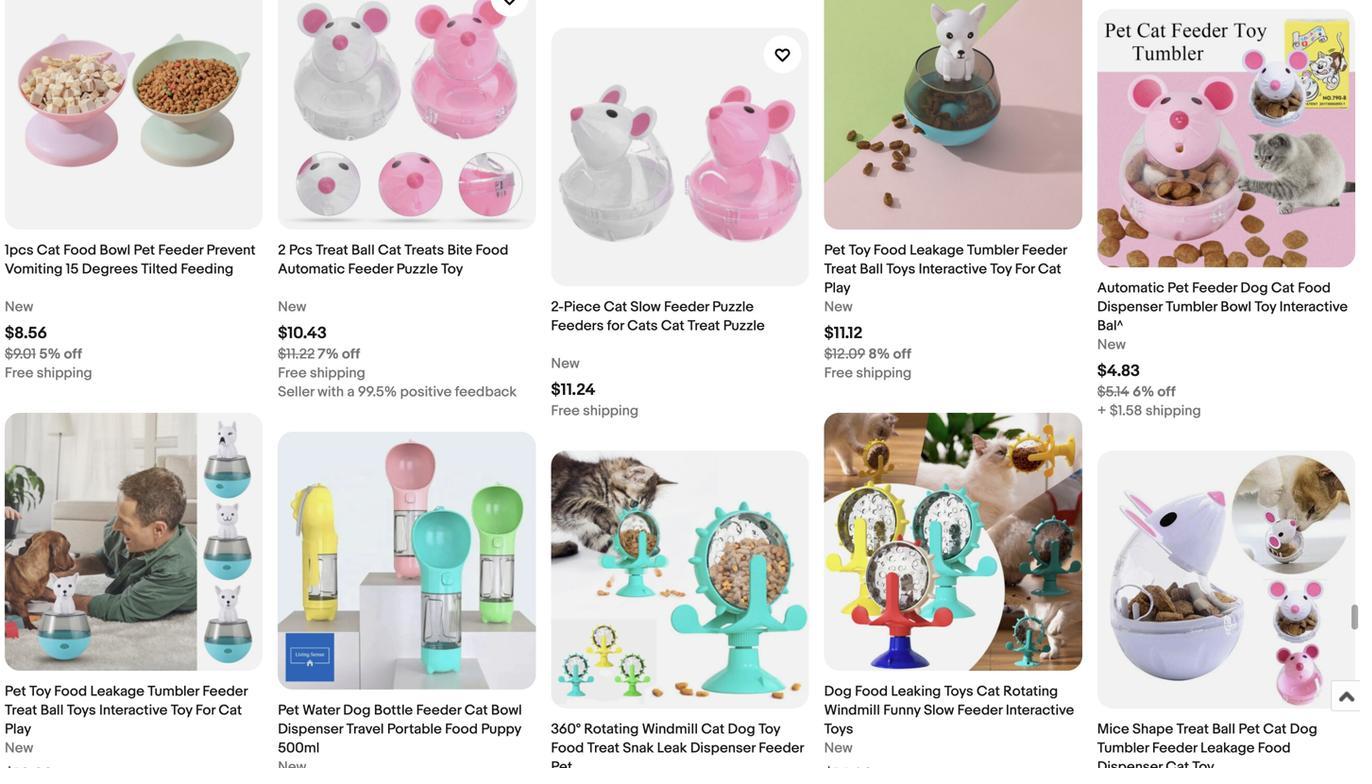 Task type: locate. For each thing, give the bounding box(es) containing it.
slow down leaking
[[924, 702, 955, 719]]

0 vertical spatial puzzle
[[397, 261, 438, 278]]

shipping inside 'new $10.43 $11.22 7% off free shipping seller with a 99.5% positive feedback'
[[310, 365, 366, 382]]

0 horizontal spatial free shipping text field
[[5, 364, 92, 383]]

toys inside the pet toy food leakage tumbler feeder treat ball toys interactive toy for cat play
[[67, 702, 96, 719]]

toys
[[887, 261, 916, 278], [945, 683, 974, 700], [67, 702, 96, 719], [825, 721, 854, 738]]

free down $9.01
[[5, 365, 33, 382]]

dispenser right leak
[[691, 740, 756, 757]]

1 vertical spatial windmill
[[642, 721, 698, 738]]

pet inside the pet toy food leakage tumbler feeder treat ball toys interactive toy for cat play new $11.12 $12.09 8% off free shipping
[[825, 242, 846, 259]]

2 horizontal spatial free shipping text field
[[825, 364, 912, 383]]

tumbler inside mice shape treat ball pet cat dog tumbler feeder leakage food dispenser cat toy
[[1098, 740, 1150, 757]]

off inside 'new $10.43 $11.22 7% off free shipping seller with a 99.5% positive feedback'
[[342, 346, 360, 363]]

pet
[[134, 242, 155, 259], [825, 242, 846, 259], [1168, 280, 1190, 297], [5, 683, 26, 700], [278, 702, 299, 719], [1239, 721, 1261, 738], [551, 759, 573, 768]]

treat inside the pet toy food leakage tumbler feeder treat ball toys interactive toy for cat play
[[5, 702, 37, 719]]

bowl inside automatic pet feeder dog cat food dispenser tumbler bowl toy interactive bal^ new $4.83 $5.14 6% off + $1.58 shipping
[[1221, 298, 1252, 315]]

1 horizontal spatial free shipping text field
[[278, 364, 366, 383]]

None text field
[[825, 765, 873, 768]]

windmill left funny
[[825, 702, 881, 719]]

toy inside 2 pcs treat ball cat treats bite food automatic feeder puzzle toy
[[441, 261, 463, 278]]

0 horizontal spatial slow
[[631, 298, 661, 315]]

new inside new $8.56 $9.01 5% off free shipping
[[5, 298, 33, 315]]

0 vertical spatial windmill
[[825, 702, 881, 719]]

automatic
[[278, 261, 345, 278], [1098, 280, 1165, 297]]

1 vertical spatial rotating
[[584, 721, 639, 738]]

dispenser
[[1098, 298, 1163, 315], [278, 721, 343, 738], [691, 740, 756, 757], [1098, 759, 1163, 768]]

2-piece cat slow feeder puzzle feeders for cats cat treat puzzle
[[551, 298, 765, 334]]

play inside the pet toy food leakage tumbler feeder treat ball toys interactive toy for cat play new $11.12 $12.09 8% off free shipping
[[825, 280, 851, 297]]

pet inside automatic pet feeder dog cat food dispenser tumbler bowl toy interactive bal^ new $4.83 $5.14 6% off + $1.58 shipping
[[1168, 280, 1190, 297]]

toy inside 360° rotating windmill cat dog toy food treat snak leak dispenser feeder pet
[[759, 721, 781, 738]]

bal^
[[1098, 317, 1124, 334]]

off right 7%
[[342, 346, 360, 363]]

$11.22
[[278, 346, 315, 363]]

shipping inside new $11.24 free shipping
[[583, 402, 639, 419]]

slow
[[631, 298, 661, 315], [924, 702, 955, 719]]

cat inside 1pcs cat food bowl pet feeder prevent vomiting 15 degrees tilted feeding
[[37, 242, 60, 259]]

automatic inside 2 pcs treat ball cat treats bite food automatic feeder puzzle toy
[[278, 261, 345, 278]]

None text field
[[278, 758, 307, 768], [5, 765, 53, 768], [278, 758, 307, 768], [5, 765, 53, 768]]

puzzle
[[397, 261, 438, 278], [713, 298, 754, 315], [724, 317, 765, 334]]

pet inside mice shape treat ball pet cat dog tumbler feeder leakage food dispenser cat toy
[[1239, 721, 1261, 738]]

interactive
[[919, 261, 987, 278], [1280, 298, 1348, 315], [99, 702, 168, 719], [1006, 702, 1075, 719]]

piece
[[564, 298, 601, 315]]

interactive inside "dog food leaking toys cat rotating windmill funny slow feeder interactive toys"
[[1006, 702, 1075, 719]]

free shipping text field down the 8%
[[825, 364, 912, 383]]

tumbler inside automatic pet feeder dog cat food dispenser tumbler bowl toy interactive bal^ new $4.83 $5.14 6% off + $1.58 shipping
[[1166, 298, 1218, 315]]

1 vertical spatial play
[[5, 721, 31, 738]]

free shipping text field down 7%
[[278, 364, 366, 383]]

2 horizontal spatial new text field
[[551, 354, 580, 373]]

previous price $12.09 8% off text field
[[825, 345, 912, 364]]

2 vertical spatial leakage
[[1201, 740, 1255, 757]]

0 horizontal spatial leakage
[[90, 683, 144, 700]]

500ml
[[278, 740, 320, 757]]

cat
[[37, 242, 60, 259], [378, 242, 402, 259], [1038, 261, 1062, 278], [1272, 280, 1295, 297], [604, 298, 628, 315], [661, 317, 685, 334], [977, 683, 1001, 700], [219, 702, 242, 719], [465, 702, 488, 719], [701, 721, 725, 738], [1264, 721, 1287, 738], [1166, 759, 1190, 768]]

1 vertical spatial bowl
[[1221, 298, 1252, 315]]

$10.43 text field
[[278, 323, 327, 343]]

0 vertical spatial bowl
[[100, 242, 130, 259]]

windmill up leak
[[642, 721, 698, 738]]

seller
[[278, 383, 315, 400]]

1 vertical spatial for
[[196, 702, 215, 719]]

new inside new $11.24 free shipping
[[551, 355, 580, 372]]

0 horizontal spatial new text field
[[5, 739, 33, 758]]

2 vertical spatial puzzle
[[724, 317, 765, 334]]

$11.24 text field
[[551, 380, 596, 400]]

free shipping text field for $10.43
[[278, 364, 366, 383]]

off right the 6%
[[1158, 383, 1176, 400]]

automatic inside automatic pet feeder dog cat food dispenser tumbler bowl toy interactive bal^ new $4.83 $5.14 6% off + $1.58 shipping
[[1098, 280, 1165, 297]]

0 horizontal spatial windmill
[[642, 721, 698, 738]]

8%
[[869, 346, 890, 363]]

for for pet toy food leakage tumbler feeder treat ball toys interactive toy for cat play
[[196, 702, 215, 719]]

$11.24
[[551, 380, 596, 400]]

ball inside 2 pcs treat ball cat treats bite food automatic feeder puzzle toy
[[352, 242, 375, 259]]

new text field for $10.43
[[278, 297, 307, 316]]

0 horizontal spatial play
[[5, 721, 31, 738]]

free shipping text field down 5%
[[5, 364, 92, 383]]

dispenser down the 'water'
[[278, 721, 343, 738]]

feeders
[[551, 317, 604, 334]]

0 vertical spatial slow
[[631, 298, 661, 315]]

2 horizontal spatial bowl
[[1221, 298, 1252, 315]]

leakage for pet toy food leakage tumbler feeder treat ball toys interactive toy for cat play
[[90, 683, 144, 700]]

1 free shipping text field from the left
[[5, 364, 92, 383]]

feeder inside "dog food leaking toys cat rotating windmill funny slow feeder interactive toys"
[[958, 702, 1003, 719]]

0 vertical spatial automatic
[[278, 261, 345, 278]]

pet water dog bottle feeder cat bowl dispenser travel portable food puppy 500ml
[[278, 702, 522, 757]]

2 free shipping text field from the left
[[278, 364, 366, 383]]

new
[[5, 298, 33, 315], [278, 298, 307, 315], [825, 298, 853, 315], [1098, 336, 1126, 353], [551, 355, 580, 372], [5, 740, 33, 757], [825, 740, 853, 757]]

leakage inside the pet toy food leakage tumbler feeder treat ball toys interactive toy for cat play new $11.12 $12.09 8% off free shipping
[[910, 242, 964, 259]]

1 vertical spatial puzzle
[[713, 298, 754, 315]]

dispenser inside automatic pet feeder dog cat food dispenser tumbler bowl toy interactive bal^ new $4.83 $5.14 6% off + $1.58 shipping
[[1098, 298, 1163, 315]]

new inside the pet toy food leakage tumbler feeder treat ball toys interactive toy for cat play new $11.12 $12.09 8% off free shipping
[[825, 298, 853, 315]]

free down $12.09
[[825, 365, 853, 382]]

food
[[63, 242, 96, 259], [476, 242, 509, 259], [874, 242, 907, 259], [1298, 280, 1331, 297], [54, 683, 87, 700], [855, 683, 888, 700], [445, 721, 478, 738], [551, 740, 584, 757], [1258, 740, 1291, 757]]

feeder
[[158, 242, 203, 259], [1022, 242, 1068, 259], [348, 261, 393, 278], [1193, 280, 1238, 297], [664, 298, 709, 315], [203, 683, 248, 700], [416, 702, 461, 719], [958, 702, 1003, 719], [759, 740, 804, 757], [1153, 740, 1198, 757]]

slow up cats
[[631, 298, 661, 315]]

$4.83 text field
[[1098, 361, 1141, 381]]

off right 5%
[[64, 346, 82, 363]]

free
[[5, 365, 33, 382], [278, 365, 307, 382], [825, 365, 853, 382], [551, 402, 580, 419]]

feeder inside pet water dog bottle feeder cat bowl dispenser travel portable food puppy 500ml
[[416, 702, 461, 719]]

7%
[[318, 346, 339, 363]]

$11.12
[[825, 323, 863, 343]]

$9.01
[[5, 346, 36, 363]]

feeder inside 2 pcs treat ball cat treats bite food automatic feeder puzzle toy
[[348, 261, 393, 278]]

0 horizontal spatial bowl
[[100, 242, 130, 259]]

1pcs cat food bowl pet feeder prevent vomiting 15 degrees tilted feeding
[[5, 242, 256, 278]]

new text field for $4.83
[[1098, 335, 1126, 354]]

1 horizontal spatial play
[[825, 280, 851, 297]]

$4.83
[[1098, 361, 1141, 381]]

shipping down $11.24 text box
[[583, 402, 639, 419]]

dog
[[1241, 280, 1269, 297], [825, 683, 852, 700], [343, 702, 371, 719], [728, 721, 756, 738], [1290, 721, 1318, 738]]

previous price $9.01 5% off text field
[[5, 345, 82, 364]]

off right the 8%
[[894, 346, 912, 363]]

dog food leaking toys cat rotating windmill funny slow feeder interactive toys
[[825, 683, 1075, 738]]

treat inside mice shape treat ball pet cat dog tumbler feeder leakage food dispenser cat toy
[[1177, 721, 1210, 738]]

leakage
[[910, 242, 964, 259], [90, 683, 144, 700], [1201, 740, 1255, 757]]

new $8.56 $9.01 5% off free shipping
[[5, 298, 92, 382]]

dog inside mice shape treat ball pet cat dog tumbler feeder leakage food dispenser cat toy
[[1290, 721, 1318, 738]]

automatic up the bal^ at the top of page
[[1098, 280, 1165, 297]]

shipping down 5%
[[37, 365, 92, 382]]

0 vertical spatial for
[[1015, 261, 1035, 278]]

$8.56 text field
[[5, 323, 47, 343]]

new text field for $8.56
[[5, 297, 33, 316]]

1 horizontal spatial automatic
[[1098, 280, 1165, 297]]

leakage inside the pet toy food leakage tumbler feeder treat ball toys interactive toy for cat play
[[90, 683, 144, 700]]

dispenser inside pet water dog bottle feeder cat bowl dispenser travel portable food puppy 500ml
[[278, 721, 343, 738]]

automatic down pcs
[[278, 261, 345, 278]]

free inside 'new $10.43 $11.22 7% off free shipping seller with a 99.5% positive feedback'
[[278, 365, 307, 382]]

New text field
[[278, 297, 307, 316], [551, 354, 580, 373], [5, 739, 33, 758]]

cat inside the pet toy food leakage tumbler feeder treat ball toys interactive toy for cat play new $11.12 $12.09 8% off free shipping
[[1038, 261, 1062, 278]]

ball inside the pet toy food leakage tumbler feeder treat ball toys interactive toy for cat play
[[40, 702, 64, 719]]

shipping down the 8%
[[856, 365, 912, 382]]

1 horizontal spatial slow
[[924, 702, 955, 719]]

dispenser up the bal^ at the top of page
[[1098, 298, 1163, 315]]

Free shipping text field
[[5, 364, 92, 383], [278, 364, 366, 383], [825, 364, 912, 383]]

0 horizontal spatial rotating
[[584, 721, 639, 738]]

feeding
[[181, 261, 234, 278]]

2 horizontal spatial leakage
[[1201, 740, 1255, 757]]

dog inside 360° rotating windmill cat dog toy food treat snak leak dispenser feeder pet
[[728, 721, 756, 738]]

rotating inside "dog food leaking toys cat rotating windmill funny slow feeder interactive toys"
[[1004, 683, 1059, 700]]

water
[[303, 702, 340, 719]]

3 free shipping text field from the left
[[825, 364, 912, 383]]

bowl
[[100, 242, 130, 259], [1221, 298, 1252, 315], [491, 702, 522, 719]]

shipping up with
[[310, 365, 366, 382]]

for inside the pet toy food leakage tumbler feeder treat ball toys interactive toy for cat play new $11.12 $12.09 8% off free shipping
[[1015, 261, 1035, 278]]

tilted
[[141, 261, 178, 278]]

pet water dog bottle feeder cat bowl dispenser travel portable food puppy 500ml link
[[278, 432, 536, 768]]

0 vertical spatial rotating
[[1004, 683, 1059, 700]]

play
[[825, 280, 851, 297], [5, 721, 31, 738]]

slow inside 2-piece cat slow feeder puzzle feeders for cats cat treat puzzle
[[631, 298, 661, 315]]

1 horizontal spatial new text field
[[278, 297, 307, 316]]

positive
[[400, 383, 452, 400]]

rotating
[[1004, 683, 1059, 700], [584, 721, 639, 738]]

0 vertical spatial new text field
[[278, 297, 307, 316]]

off
[[64, 346, 82, 363], [342, 346, 360, 363], [894, 346, 912, 363], [1158, 383, 1176, 400]]

free inside the pet toy food leakage tumbler feeder treat ball toys interactive toy for cat play new $11.12 $12.09 8% off free shipping
[[825, 365, 853, 382]]

free shipping text field for $8.56
[[5, 364, 92, 383]]

0 vertical spatial leakage
[[910, 242, 964, 259]]

Free shipping text field
[[551, 401, 639, 420]]

1 horizontal spatial bowl
[[491, 702, 522, 719]]

1 vertical spatial leakage
[[90, 683, 144, 700]]

free up seller
[[278, 365, 307, 382]]

shipping down the 6%
[[1146, 402, 1202, 419]]

free shipping text field for $11.12
[[825, 364, 912, 383]]

off inside automatic pet feeder dog cat food dispenser tumbler bowl toy interactive bal^ new $4.83 $5.14 6% off + $1.58 shipping
[[1158, 383, 1176, 400]]

pet inside 1pcs cat food bowl pet feeder prevent vomiting 15 degrees tilted feeding
[[134, 242, 155, 259]]

for
[[1015, 261, 1035, 278], [196, 702, 215, 719]]

toy
[[849, 242, 871, 259], [441, 261, 463, 278], [991, 261, 1012, 278], [1255, 298, 1277, 315], [29, 683, 51, 700], [171, 702, 192, 719], [759, 721, 781, 738], [1193, 759, 1215, 768]]

windmill
[[825, 702, 881, 719], [642, 721, 698, 738]]

0 horizontal spatial automatic
[[278, 261, 345, 278]]

previous price $5.14 6% off text field
[[1098, 383, 1176, 401]]

pet toy food leakage tumbler feeder treat ball toys interactive toy for cat play new $11.12 $12.09 8% off free shipping
[[825, 242, 1068, 382]]

$10.43
[[278, 323, 327, 343]]

feedback
[[455, 383, 517, 400]]

1 vertical spatial new text field
[[551, 354, 580, 373]]

interactive inside the pet toy food leakage tumbler feeder treat ball toys interactive toy for cat play
[[99, 702, 168, 719]]

mice shape treat ball pet cat dog tumbler feeder leakage food dispenser cat toy link
[[1098, 451, 1356, 768]]

1 horizontal spatial windmill
[[825, 702, 881, 719]]

dog inside automatic pet feeder dog cat food dispenser tumbler bowl toy interactive bal^ new $4.83 $5.14 6% off + $1.58 shipping
[[1241, 280, 1269, 297]]

funny
[[884, 702, 921, 719]]

new inside 'new $10.43 $11.22 7% off free shipping seller with a 99.5% positive feedback'
[[278, 298, 307, 315]]

interactive inside automatic pet feeder dog cat food dispenser tumbler bowl toy interactive bal^ new $4.83 $5.14 6% off + $1.58 shipping
[[1280, 298, 1348, 315]]

automatic pet feeder dog cat food dispenser tumbler bowl toy interactive bal^ new $4.83 $5.14 6% off + $1.58 shipping
[[1098, 280, 1348, 419]]

cat inside automatic pet feeder dog cat food dispenser tumbler bowl toy interactive bal^ new $4.83 $5.14 6% off + $1.58 shipping
[[1272, 280, 1295, 297]]

1 horizontal spatial rotating
[[1004, 683, 1059, 700]]

ball
[[352, 242, 375, 259], [860, 261, 884, 278], [40, 702, 64, 719], [1213, 721, 1236, 738]]

food inside automatic pet feeder dog cat food dispenser tumbler bowl toy interactive bal^ new $4.83 $5.14 6% off + $1.58 shipping
[[1298, 280, 1331, 297]]

food inside 1pcs cat food bowl pet feeder prevent vomiting 15 degrees tilted feeding
[[63, 242, 96, 259]]

bowl inside 1pcs cat food bowl pet feeder prevent vomiting 15 degrees tilted feeding
[[100, 242, 130, 259]]

for inside the pet toy food leakage tumbler feeder treat ball toys interactive toy for cat play
[[196, 702, 215, 719]]

pet inside 360° rotating windmill cat dog toy food treat snak leak dispenser feeder pet
[[551, 759, 573, 768]]

0 horizontal spatial for
[[196, 702, 215, 719]]

treat
[[316, 242, 348, 259], [825, 261, 857, 278], [688, 317, 720, 334], [5, 702, 37, 719], [1177, 721, 1210, 738], [587, 740, 620, 757]]

cat inside the pet toy food leakage tumbler feeder treat ball toys interactive toy for cat play
[[219, 702, 242, 719]]

tumbler
[[967, 242, 1019, 259], [1166, 298, 1218, 315], [148, 683, 199, 700], [1098, 740, 1150, 757]]

dispenser down mice at right
[[1098, 759, 1163, 768]]

play inside the pet toy food leakage tumbler feeder treat ball toys interactive toy for cat play
[[5, 721, 31, 738]]

Seller with a 99.5% positive feedback text field
[[278, 383, 517, 401]]

free down "$11.24"
[[551, 402, 580, 419]]

new $10.43 $11.22 7% off free shipping seller with a 99.5% positive feedback
[[278, 298, 517, 400]]

New text field
[[5, 297, 33, 316], [825, 297, 853, 316], [1098, 335, 1126, 354], [825, 739, 853, 758]]

1 vertical spatial slow
[[924, 702, 955, 719]]

feeder inside automatic pet feeder dog cat food dispenser tumbler bowl toy interactive bal^ new $4.83 $5.14 6% off + $1.58 shipping
[[1193, 280, 1238, 297]]

2 vertical spatial bowl
[[491, 702, 522, 719]]

shipping
[[37, 365, 92, 382], [310, 365, 366, 382], [856, 365, 912, 382], [583, 402, 639, 419], [1146, 402, 1202, 419]]

free inside new $8.56 $9.01 5% off free shipping
[[5, 365, 33, 382]]

1 horizontal spatial leakage
[[910, 242, 964, 259]]

new $11.24 free shipping
[[551, 355, 639, 419]]

0 vertical spatial play
[[825, 280, 851, 297]]

shipping inside automatic pet feeder dog cat food dispenser tumbler bowl toy interactive bal^ new $4.83 $5.14 6% off + $1.58 shipping
[[1146, 402, 1202, 419]]

15
[[66, 261, 79, 278]]

1 vertical spatial automatic
[[1098, 280, 1165, 297]]

1 horizontal spatial for
[[1015, 261, 1035, 278]]

ball inside the pet toy food leakage tumbler feeder treat ball toys interactive toy for cat play new $11.12 $12.09 8% off free shipping
[[860, 261, 884, 278]]



Task type: vqa. For each thing, say whether or not it's contained in the screenshot.
1***n (25)
no



Task type: describe. For each thing, give the bounding box(es) containing it.
food inside the pet toy food leakage tumbler feeder treat ball toys interactive toy for cat play
[[54, 683, 87, 700]]

food inside 360° rotating windmill cat dog toy food treat snak leak dispenser feeder pet
[[551, 740, 584, 757]]

bowl inside pet water dog bottle feeder cat bowl dispenser travel portable food puppy 500ml
[[491, 702, 522, 719]]

rotating inside 360° rotating windmill cat dog toy food treat snak leak dispenser feeder pet
[[584, 721, 639, 738]]

6%
[[1133, 383, 1155, 400]]

previous price $11.22 7% off text field
[[278, 345, 360, 364]]

degrees
[[82, 261, 138, 278]]

feeder inside mice shape treat ball pet cat dog tumbler feeder leakage food dispenser cat toy
[[1153, 740, 1198, 757]]

a
[[347, 383, 355, 400]]

food inside 2 pcs treat ball cat treats bite food automatic feeder puzzle toy
[[476, 242, 509, 259]]

+
[[1098, 402, 1107, 419]]

off inside the pet toy food leakage tumbler feeder treat ball toys interactive toy for cat play new $11.12 $12.09 8% off free shipping
[[894, 346, 912, 363]]

cat inside 2 pcs treat ball cat treats bite food automatic feeder puzzle toy
[[378, 242, 402, 259]]

play for pet toy food leakage tumbler feeder treat ball toys interactive toy for cat play new $11.12 $12.09 8% off free shipping
[[825, 280, 851, 297]]

cat inside pet water dog bottle feeder cat bowl dispenser travel portable food puppy 500ml
[[465, 702, 488, 719]]

$5.14
[[1098, 383, 1130, 400]]

99.5%
[[358, 383, 397, 400]]

portable
[[387, 721, 442, 738]]

360° rotating windmill cat dog toy food treat snak leak dispenser feeder pet
[[551, 721, 804, 768]]

windmill inside "dog food leaking toys cat rotating windmill funny slow feeder interactive toys"
[[825, 702, 881, 719]]

pet toy food leakage tumbler feeder treat ball toys interactive toy for cat play
[[5, 683, 248, 738]]

feeder inside 360° rotating windmill cat dog toy food treat snak leak dispenser feeder pet
[[759, 740, 804, 757]]

leakage inside mice shape treat ball pet cat dog tumbler feeder leakage food dispenser cat toy
[[1201, 740, 1255, 757]]

$1.58
[[1110, 402, 1143, 419]]

leaking
[[891, 683, 942, 700]]

dispenser inside mice shape treat ball pet cat dog tumbler feeder leakage food dispenser cat toy
[[1098, 759, 1163, 768]]

dispenser inside 360° rotating windmill cat dog toy food treat snak leak dispenser feeder pet
[[691, 740, 756, 757]]

1pcs
[[5, 242, 34, 259]]

toy inside automatic pet feeder dog cat food dispenser tumbler bowl toy interactive bal^ new $4.83 $5.14 6% off + $1.58 shipping
[[1255, 298, 1277, 315]]

treat inside the pet toy food leakage tumbler feeder treat ball toys interactive toy for cat play new $11.12 $12.09 8% off free shipping
[[825, 261, 857, 278]]

bottle
[[374, 702, 413, 719]]

food inside the pet toy food leakage tumbler feeder treat ball toys interactive toy for cat play new $11.12 $12.09 8% off free shipping
[[874, 242, 907, 259]]

leakage for pet toy food leakage tumbler feeder treat ball toys interactive toy for cat play new $11.12 $12.09 8% off free shipping
[[910, 242, 964, 259]]

free inside new $11.24 free shipping
[[551, 402, 580, 419]]

bite
[[448, 242, 473, 259]]

new inside automatic pet feeder dog cat food dispenser tumbler bowl toy interactive bal^ new $4.83 $5.14 6% off + $1.58 shipping
[[1098, 336, 1126, 353]]

shipping inside the pet toy food leakage tumbler feeder treat ball toys interactive toy for cat play new $11.12 $12.09 8% off free shipping
[[856, 365, 912, 382]]

tumbler inside the pet toy food leakage tumbler feeder treat ball toys interactive toy for cat play
[[148, 683, 199, 700]]

2-
[[551, 298, 564, 315]]

treats
[[405, 242, 444, 259]]

pcs
[[289, 242, 313, 259]]

with
[[318, 383, 344, 400]]

prevent
[[207, 242, 256, 259]]

ball inside mice shape treat ball pet cat dog tumbler feeder leakage food dispenser cat toy
[[1213, 721, 1236, 738]]

snak
[[623, 740, 654, 757]]

vomiting
[[5, 261, 63, 278]]

treat inside 2-piece cat slow feeder puzzle feeders for cats cat treat puzzle
[[688, 317, 720, 334]]

play for pet toy food leakage tumbler feeder treat ball toys interactive toy for cat play
[[5, 721, 31, 738]]

feeder inside the pet toy food leakage tumbler feeder treat ball toys interactive toy for cat play
[[203, 683, 248, 700]]

toys inside the pet toy food leakage tumbler feeder treat ball toys interactive toy for cat play new $11.12 $12.09 8% off free shipping
[[887, 261, 916, 278]]

cat inside "dog food leaking toys cat rotating windmill funny slow feeder interactive toys"
[[977, 683, 1001, 700]]

pet inside pet water dog bottle feeder cat bowl dispenser travel portable food puppy 500ml
[[278, 702, 299, 719]]

leak
[[657, 740, 687, 757]]

2 vertical spatial new text field
[[5, 739, 33, 758]]

mice shape treat ball pet cat dog tumbler feeder leakage food dispenser cat toy
[[1098, 721, 1318, 768]]

dog inside pet water dog bottle feeder cat bowl dispenser travel portable food puppy 500ml
[[343, 702, 371, 719]]

shape
[[1133, 721, 1174, 738]]

mice
[[1098, 721, 1130, 738]]

travel
[[346, 721, 384, 738]]

360° rotating windmill cat dog toy food treat snak leak dispenser feeder pet link
[[551, 451, 809, 768]]

treat inside 2 pcs treat ball cat treats bite food automatic feeder puzzle toy
[[316, 242, 348, 259]]

pet inside the pet toy food leakage tumbler feeder treat ball toys interactive toy for cat play
[[5, 683, 26, 700]]

puzzle inside 2 pcs treat ball cat treats bite food automatic feeder puzzle toy
[[397, 261, 438, 278]]

for
[[607, 317, 624, 334]]

new text field for $11.12
[[825, 297, 853, 316]]

slow inside "dog food leaking toys cat rotating windmill funny slow feeder interactive toys"
[[924, 702, 955, 719]]

2
[[278, 242, 286, 259]]

2 pcs treat ball cat treats bite food automatic feeder puzzle toy
[[278, 242, 509, 278]]

feeder inside the pet toy food leakage tumbler feeder treat ball toys interactive toy for cat play new $11.12 $12.09 8% off free shipping
[[1022, 242, 1068, 259]]

puppy
[[481, 721, 521, 738]]

5%
[[39, 346, 61, 363]]

feeder inside 2-piece cat slow feeder puzzle feeders for cats cat treat puzzle
[[664, 298, 709, 315]]

windmill inside 360° rotating windmill cat dog toy food treat snak leak dispenser feeder pet
[[642, 721, 698, 738]]

$12.09
[[825, 346, 866, 363]]

$11.12 text field
[[825, 323, 863, 343]]

tumbler inside the pet toy food leakage tumbler feeder treat ball toys interactive toy for cat play new $11.12 $12.09 8% off free shipping
[[967, 242, 1019, 259]]

food inside "dog food leaking toys cat rotating windmill funny slow feeder interactive toys"
[[855, 683, 888, 700]]

$8.56
[[5, 323, 47, 343]]

360°
[[551, 721, 581, 738]]

for for pet toy food leakage tumbler feeder treat ball toys interactive toy for cat play new $11.12 $12.09 8% off free shipping
[[1015, 261, 1035, 278]]

feeder inside 1pcs cat food bowl pet feeder prevent vomiting 15 degrees tilted feeding
[[158, 242, 203, 259]]

food inside mice shape treat ball pet cat dog tumbler feeder leakage food dispenser cat toy
[[1258, 740, 1291, 757]]

cats
[[628, 317, 658, 334]]

treat inside 360° rotating windmill cat dog toy food treat snak leak dispenser feeder pet
[[587, 740, 620, 757]]

interactive inside the pet toy food leakage tumbler feeder treat ball toys interactive toy for cat play new $11.12 $12.09 8% off free shipping
[[919, 261, 987, 278]]

off inside new $8.56 $9.01 5% off free shipping
[[64, 346, 82, 363]]

dog inside "dog food leaking toys cat rotating windmill funny slow feeder interactive toys"
[[825, 683, 852, 700]]

shipping inside new $8.56 $9.01 5% off free shipping
[[37, 365, 92, 382]]

+ $1.58 shipping text field
[[1098, 401, 1202, 420]]

toy inside mice shape treat ball pet cat dog tumbler feeder leakage food dispenser cat toy
[[1193, 759, 1215, 768]]

food inside pet water dog bottle feeder cat bowl dispenser travel portable food puppy 500ml
[[445, 721, 478, 738]]

cat inside 360° rotating windmill cat dog toy food treat snak leak dispenser feeder pet
[[701, 721, 725, 738]]

new text field for $11.24
[[551, 354, 580, 373]]



